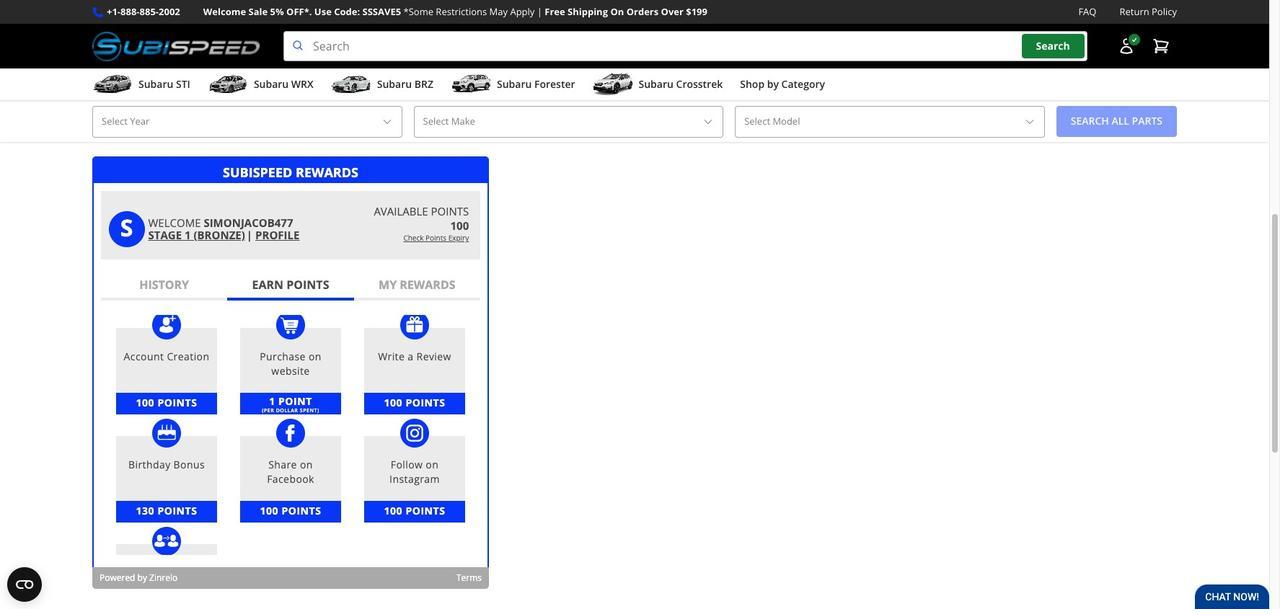 Task type: describe. For each thing, give the bounding box(es) containing it.
add address
[[133, 38, 195, 52]]

subaru for subaru crosstrek
[[639, 77, 674, 91]]

return
[[1120, 5, 1150, 18]]

shop by category
[[741, 77, 825, 91]]

subaru brz button
[[331, 72, 434, 100]]

forester
[[535, 77, 575, 91]]

add
[[133, 38, 153, 52]]

2002
[[159, 5, 180, 18]]

use
[[314, 5, 332, 18]]

return policy
[[1120, 5, 1178, 18]]

shipping
[[568, 5, 608, 18]]

on
[[611, 5, 624, 18]]

shop by category button
[[741, 72, 825, 100]]

free
[[545, 5, 565, 18]]

may
[[490, 5, 508, 18]]

subaru crosstrek
[[639, 77, 723, 91]]

a subaru sti thumbnail image image
[[92, 74, 133, 95]]

orders
[[627, 5, 659, 18]]

Select Year button
[[92, 106, 402, 138]]

sssave5
[[363, 5, 401, 18]]

a subaru wrx thumbnail image image
[[208, 74, 248, 95]]

restrictions
[[436, 5, 487, 18]]

search
[[1037, 39, 1071, 53]]

subispeed logo image
[[92, 31, 261, 61]]

welcome
[[203, 5, 246, 18]]

brz
[[415, 77, 434, 91]]

select model image
[[1024, 116, 1036, 128]]

subaru brz
[[377, 77, 434, 91]]

search button
[[1022, 34, 1085, 58]]

888-
[[121, 5, 140, 18]]

return policy link
[[1120, 4, 1178, 20]]

shop
[[741, 77, 765, 91]]

subaru sti
[[139, 77, 190, 91]]

a subaru forester thumbnail image image
[[451, 74, 491, 95]]

subaru forester button
[[451, 72, 575, 100]]

+1-
[[107, 5, 121, 18]]

subaru for subaru sti
[[139, 77, 173, 91]]

subaru wrx
[[254, 77, 314, 91]]

select year image
[[381, 116, 393, 128]]

sti
[[176, 77, 190, 91]]

Select Make button
[[414, 106, 724, 138]]

*some
[[404, 5, 434, 18]]



Task type: locate. For each thing, give the bounding box(es) containing it.
Select Model button
[[735, 106, 1045, 138]]

welcome sale 5% off*. use code: sssave5 *some restrictions may apply | free shipping on orders over $199
[[203, 5, 708, 18]]

5 subaru from the left
[[639, 77, 674, 91]]

subaru for subaru wrx
[[254, 77, 289, 91]]

subaru left wrx
[[254, 77, 289, 91]]

$199
[[686, 5, 708, 18]]

open widget image
[[7, 568, 42, 603]]

885-
[[140, 5, 159, 18]]

subaru forester
[[497, 77, 575, 91]]

sale
[[249, 5, 268, 18]]

select make image
[[703, 116, 714, 128]]

3 subaru from the left
[[377, 77, 412, 91]]

subaru crosstrek button
[[593, 72, 723, 100]]

a subaru brz thumbnail image image
[[331, 74, 371, 95]]

address
[[155, 38, 195, 52]]

subaru sti button
[[92, 72, 190, 100]]

+1-888-885-2002
[[107, 5, 180, 18]]

subaru for subaru brz
[[377, 77, 412, 91]]

faq
[[1079, 5, 1097, 18]]

over
[[661, 5, 684, 18]]

subaru for subaru forester
[[497, 77, 532, 91]]

subaru left "brz"
[[377, 77, 412, 91]]

apply
[[510, 5, 535, 18]]

subaru
[[139, 77, 173, 91], [254, 77, 289, 91], [377, 77, 412, 91], [497, 77, 532, 91], [639, 77, 674, 91]]

policy
[[1152, 5, 1178, 18]]

off*.
[[287, 5, 312, 18]]

category
[[782, 77, 825, 91]]

4 subaru from the left
[[497, 77, 532, 91]]

button image
[[1118, 38, 1136, 55]]

2 subaru from the left
[[254, 77, 289, 91]]

subaru inside dropdown button
[[139, 77, 173, 91]]

rewards
[[92, 104, 164, 128]]

subaru left the crosstrek
[[639, 77, 674, 91]]

wrx
[[291, 77, 314, 91]]

crosstrek
[[676, 77, 723, 91]]

search input field
[[284, 31, 1088, 61]]

+1-888-885-2002 link
[[107, 4, 180, 20]]

subaru wrx button
[[208, 72, 314, 100]]

subaru left 'sti'
[[139, 77, 173, 91]]

add address link
[[92, 31, 236, 60]]

faq link
[[1079, 4, 1097, 20]]

by
[[768, 77, 779, 91]]

dialog
[[92, 156, 489, 589]]

code:
[[334, 5, 360, 18]]

a subaru crosstrek thumbnail image image
[[593, 74, 633, 95]]

subaru left forester
[[497, 77, 532, 91]]

5%
[[270, 5, 284, 18]]

|
[[537, 5, 543, 18]]

1 subaru from the left
[[139, 77, 173, 91]]



Task type: vqa. For each thing, say whether or not it's contained in the screenshot.
Contact Us 'Link'
no



